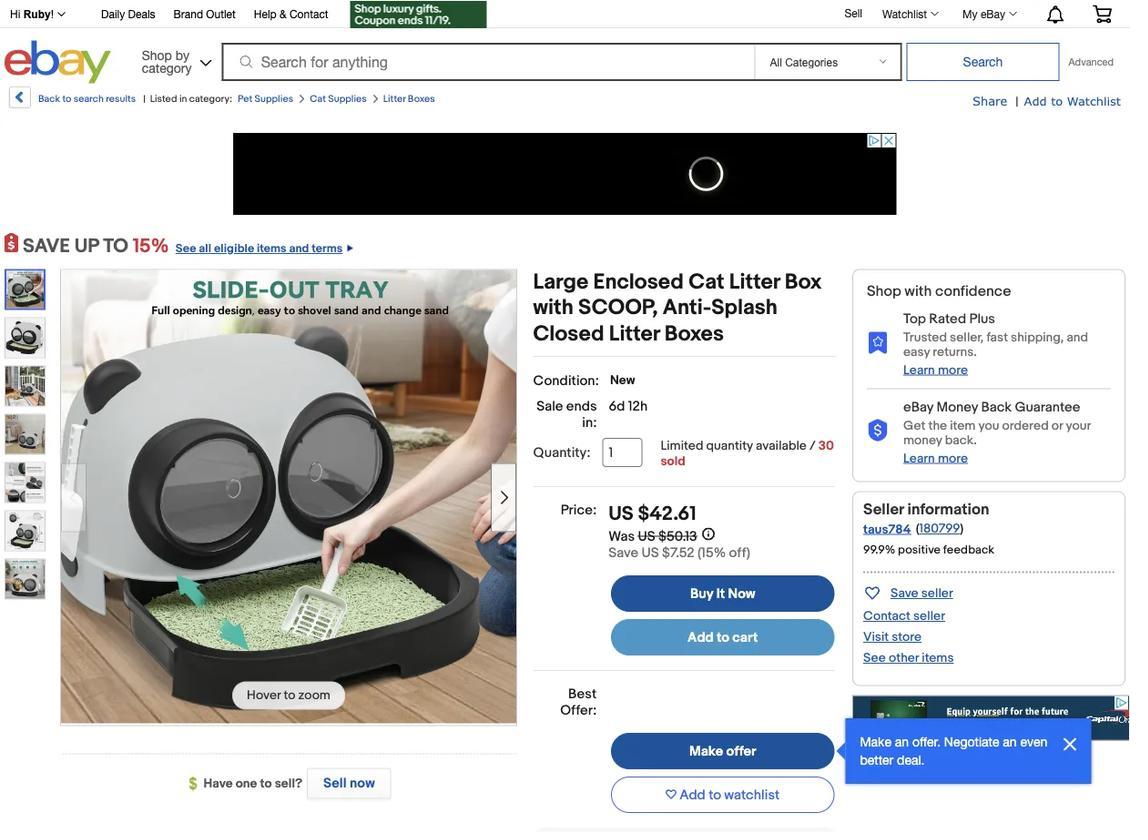 Task type: describe. For each thing, give the bounding box(es) containing it.
to for search
[[62, 93, 71, 105]]

store
[[892, 630, 922, 645]]

0 horizontal spatial litter
[[383, 93, 406, 105]]

back inside ebay money back guarantee get the item you ordered or your money back. learn more
[[982, 399, 1012, 415]]

share
[[973, 93, 1008, 107]]

cat supplies link
[[310, 93, 367, 105]]

ordered
[[1003, 418, 1049, 434]]

was
[[609, 528, 635, 545]]

15%
[[133, 235, 169, 258]]

0 horizontal spatial |
[[143, 93, 145, 105]]

boxes inside large enclosed cat litter box with scoop, anti-splash closed litter boxes
[[665, 321, 724, 347]]

visit
[[864, 630, 889, 645]]

save for save us $7.52 (15% off)
[[609, 545, 639, 561]]

ends
[[566, 398, 597, 415]]

make for make offer
[[690, 743, 724, 760]]

rated
[[929, 311, 967, 327]]

trusted
[[904, 330, 947, 345]]

anti-
[[663, 295, 712, 321]]

seller for save
[[922, 586, 954, 602]]

you
[[979, 418, 1000, 434]]

terms
[[312, 242, 343, 256]]

learn more link for money
[[904, 451, 968, 466]]

none submit inside shop by category banner
[[907, 43, 1060, 81]]

more inside top rated plus trusted seller, fast shipping, and easy returns. learn more
[[938, 363, 968, 378]]

positive
[[898, 543, 941, 557]]

seller,
[[950, 330, 984, 345]]

brand outlet link
[[174, 5, 236, 25]]

shop by category
[[142, 47, 192, 75]]

| inside the share | add to watchlist
[[1016, 94, 1019, 109]]

more inside ebay money back guarantee get the item you ordered or your money back. learn more
[[938, 451, 968, 466]]

up
[[74, 235, 99, 258]]

180799 link
[[920, 521, 961, 537]]

seller for contact
[[914, 609, 946, 624]]

us up "was"
[[609, 502, 634, 526]]

ebay money back guarantee get the item you ordered or your money back. learn more
[[904, 399, 1091, 466]]

1 vertical spatial advertisement region
[[853, 695, 1131, 741]]

it
[[717, 586, 725, 602]]

watchlist
[[725, 787, 780, 804]]

/
[[810, 438, 816, 454]]

closed
[[533, 321, 605, 347]]

large
[[533, 269, 589, 295]]

contact inside account navigation
[[290, 8, 329, 20]]

&
[[280, 8, 287, 20]]

scoop,
[[579, 295, 658, 321]]

best
[[569, 686, 597, 702]]

deals
[[128, 8, 155, 20]]

add to watchlist link
[[1024, 93, 1121, 109]]

to for watchlist
[[709, 787, 721, 804]]

share | add to watchlist
[[973, 93, 1121, 109]]

make an offer. negotiate an even better deal.
[[860, 735, 1048, 768]]

picture 4 of 7 image
[[5, 415, 45, 454]]

top rated plus trusted seller, fast shipping, and easy returns. learn more
[[904, 311, 1089, 378]]

1 vertical spatial litter
[[730, 269, 780, 295]]

help & contact
[[254, 8, 329, 20]]

new
[[610, 373, 635, 388]]

see inside contact seller visit store see other items
[[864, 651, 886, 666]]

have
[[204, 777, 233, 792]]

quantity:
[[533, 445, 591, 461]]

supplies for cat supplies
[[328, 93, 367, 105]]

information
[[908, 500, 990, 520]]

(15%
[[698, 545, 726, 561]]

add to watchlist
[[680, 787, 780, 804]]

deal.
[[897, 753, 925, 768]]

0 horizontal spatial and
[[289, 242, 309, 256]]

Search for anything text field
[[225, 45, 751, 79]]

sell now link
[[303, 768, 391, 799]]

taus784 link
[[864, 522, 912, 537]]

fast
[[987, 330, 1008, 345]]

back to search results link
[[7, 87, 136, 115]]

and inside top rated plus trusted seller, fast shipping, and easy returns. learn more
[[1067, 330, 1089, 345]]

large enclosed cat litter box with scoop, anti-splash closed litter boxes
[[533, 269, 822, 347]]

see all eligible items and terms link
[[169, 235, 353, 258]]

watchlist link
[[873, 3, 948, 25]]

get the coupon image
[[350, 1, 487, 28]]

by
[[176, 47, 190, 62]]

cart
[[733, 630, 758, 646]]

us for was
[[638, 528, 656, 545]]

account navigation
[[0, 0, 1126, 31]]

0 horizontal spatial see
[[176, 242, 196, 256]]

watchlist inside the share | add to watchlist
[[1068, 93, 1121, 107]]

visit store link
[[864, 630, 922, 645]]

learn more link for rated
[[904, 363, 968, 378]]

in:
[[582, 415, 597, 431]]

shop for shop by category
[[142, 47, 172, 62]]

see other items link
[[864, 651, 954, 666]]

sell for sell
[[845, 6, 863, 19]]

outlet
[[206, 8, 236, 20]]

your shopping cart image
[[1092, 5, 1113, 23]]

items inside contact seller visit store see other items
[[922, 651, 954, 666]]

add inside the share | add to watchlist
[[1024, 93, 1047, 107]]

picture 1 of 7 image
[[6, 271, 44, 308]]

get
[[904, 418, 926, 434]]

best offer:
[[561, 686, 597, 719]]

ebay inside account navigation
[[981, 7, 1006, 20]]

daily deals link
[[101, 5, 155, 25]]

| listed in category:
[[143, 93, 232, 105]]

one
[[236, 777, 257, 792]]

category
[[142, 60, 192, 75]]

to inside the share | add to watchlist
[[1052, 93, 1063, 107]]

enclosed
[[594, 269, 684, 295]]

add for add to watchlist
[[680, 787, 706, 804]]

top
[[904, 311, 926, 327]]

feedback
[[944, 543, 995, 557]]

1 an from the left
[[895, 735, 909, 750]]

shop by category banner
[[0, 0, 1126, 88]]

box
[[785, 269, 822, 295]]

limited quantity available /
[[661, 438, 819, 454]]

even
[[1021, 735, 1048, 750]]

dollar sign image
[[189, 777, 204, 792]]

large enclosed cat litter box with scoop, anti-splash closed litter boxes - picture 1 of 7 image
[[61, 268, 517, 724]]

daily deals
[[101, 8, 155, 20]]

the
[[929, 418, 948, 434]]

condition:
[[533, 373, 599, 389]]

now
[[350, 776, 375, 792]]

$50.13
[[659, 528, 697, 545]]

cat inside large enclosed cat litter box with scoop, anti-splash closed litter boxes
[[689, 269, 725, 295]]

or
[[1052, 418, 1063, 434]]

daily
[[101, 8, 125, 20]]

ebay inside ebay money back guarantee get the item you ordered or your money back. learn more
[[904, 399, 934, 415]]

splash
[[712, 295, 778, 321]]

add for add to cart
[[688, 630, 714, 646]]

1 horizontal spatial litter
[[609, 321, 660, 347]]

picture 6 of 7 image
[[5, 512, 45, 551]]



Task type: vqa. For each thing, say whether or not it's contained in the screenshot.
Filter Applied icon inside BUYING FORMAT tab
no



Task type: locate. For each thing, give the bounding box(es) containing it.
0 horizontal spatial make
[[690, 743, 724, 760]]

1 vertical spatial more
[[938, 451, 968, 466]]

0 vertical spatial shop
[[142, 47, 172, 62]]

add inside button
[[680, 787, 706, 804]]

)
[[961, 521, 964, 537]]

with details__icon image left the get on the bottom
[[867, 420, 889, 442]]

$7.52
[[662, 545, 695, 561]]

| right share button
[[1016, 94, 1019, 109]]

more down returns.
[[938, 363, 968, 378]]

to inside button
[[709, 787, 721, 804]]

picture 7 of 7 image
[[5, 560, 45, 599]]

to right 'one'
[[260, 777, 272, 792]]

boxes
[[408, 93, 435, 105], [665, 321, 724, 347]]

1 horizontal spatial |
[[1016, 94, 1019, 109]]

sold
[[661, 454, 686, 469]]

learn down money
[[904, 451, 935, 466]]

0 horizontal spatial save
[[609, 545, 639, 561]]

watchlist right sell link
[[883, 7, 927, 20]]

to left "search"
[[62, 93, 71, 105]]

litter
[[383, 93, 406, 105], [730, 269, 780, 295], [609, 321, 660, 347]]

0 vertical spatial items
[[257, 242, 287, 256]]

save us $7.52 (15% off)
[[609, 545, 751, 561]]

1 horizontal spatial back
[[982, 399, 1012, 415]]

1 vertical spatial save
[[891, 586, 919, 602]]

0 vertical spatial and
[[289, 242, 309, 256]]

1 vertical spatial cat
[[689, 269, 725, 295]]

learn more link down money
[[904, 451, 968, 466]]

make inside large enclosed cat litter box with scoop, anti-splash closed litter boxes main content
[[690, 743, 724, 760]]

1 vertical spatial seller
[[914, 609, 946, 624]]

1 vertical spatial items
[[922, 651, 954, 666]]

price:
[[561, 502, 597, 518]]

1 horizontal spatial watchlist
[[1068, 93, 1121, 107]]

items right eligible
[[257, 242, 287, 256]]

1 horizontal spatial shop
[[867, 283, 902, 301]]

to down advanced link at the right of page
[[1052, 93, 1063, 107]]

save seller
[[891, 586, 954, 602]]

(
[[916, 521, 920, 537]]

2 vertical spatial add
[[680, 787, 706, 804]]

ebay right my
[[981, 7, 1006, 20]]

6d 12h
[[609, 398, 648, 415]]

0 vertical spatial learn
[[904, 363, 935, 378]]

save seller button
[[864, 582, 954, 603]]

make up 'better'
[[860, 735, 892, 750]]

1 horizontal spatial sell
[[845, 6, 863, 19]]

0 horizontal spatial contact
[[290, 8, 329, 20]]

None submit
[[907, 43, 1060, 81]]

more down back.
[[938, 451, 968, 466]]

sell now
[[323, 776, 375, 792]]

1 supplies from the left
[[255, 93, 293, 105]]

seller up contact seller link
[[922, 586, 954, 602]]

6d
[[609, 398, 625, 415]]

1 horizontal spatial boxes
[[665, 321, 724, 347]]

!
[[51, 8, 54, 20]]

1 vertical spatial and
[[1067, 330, 1089, 345]]

limited
[[661, 438, 704, 454]]

see all eligible items and terms
[[176, 242, 343, 256]]

shop by category button
[[134, 41, 216, 80]]

1 vertical spatial contact
[[864, 609, 911, 624]]

seller inside contact seller visit store see other items
[[914, 609, 946, 624]]

0 vertical spatial contact
[[290, 8, 329, 20]]

save for save seller
[[891, 586, 919, 602]]

see down visit on the right of the page
[[864, 651, 886, 666]]

with details__icon image for ebay money back guarantee
[[867, 420, 889, 442]]

learn more link down easy
[[904, 363, 968, 378]]

sell for sell now
[[323, 776, 347, 792]]

help & contact link
[[254, 5, 329, 25]]

us for save
[[642, 545, 659, 561]]

99.9%
[[864, 543, 896, 557]]

see left all
[[176, 242, 196, 256]]

save down us $42.61
[[609, 545, 639, 561]]

contact inside contact seller visit store see other items
[[864, 609, 911, 624]]

0 horizontal spatial cat
[[310, 93, 326, 105]]

item
[[950, 418, 976, 434]]

with left scoop,
[[533, 295, 574, 321]]

make offer
[[690, 743, 757, 760]]

1 learn more link from the top
[[904, 363, 968, 378]]

1 horizontal spatial with
[[905, 283, 932, 301]]

0 vertical spatial add
[[1024, 93, 1047, 107]]

make
[[860, 735, 892, 750], [690, 743, 724, 760]]

0 vertical spatial cat
[[310, 93, 326, 105]]

2 learn more link from the top
[[904, 451, 968, 466]]

money
[[937, 399, 978, 415]]

make for make an offer. negotiate an even better deal.
[[860, 735, 892, 750]]

pet supplies link
[[238, 93, 293, 105]]

2 learn from the top
[[904, 451, 935, 466]]

help
[[254, 8, 277, 20]]

0 horizontal spatial supplies
[[255, 93, 293, 105]]

supplies left litter boxes link
[[328, 93, 367, 105]]

2 supplies from the left
[[328, 93, 367, 105]]

my ebay link
[[953, 3, 1026, 25]]

1 more from the top
[[938, 363, 968, 378]]

to for cart
[[717, 630, 730, 646]]

sell inside account navigation
[[845, 6, 863, 19]]

back up you
[[982, 399, 1012, 415]]

seller down save seller
[[914, 609, 946, 624]]

supplies right "pet"
[[255, 93, 293, 105]]

items right "other"
[[922, 651, 954, 666]]

0 vertical spatial back
[[38, 93, 60, 105]]

1 vertical spatial see
[[864, 651, 886, 666]]

cat right pet supplies
[[310, 93, 326, 105]]

an up the deal. at the right of the page
[[895, 735, 909, 750]]

1 with details__icon image from the top
[[867, 331, 889, 354]]

seller inside button
[[922, 586, 954, 602]]

save inside button
[[891, 586, 919, 602]]

add down make offer link
[[680, 787, 706, 804]]

shop inside shop by category
[[142, 47, 172, 62]]

in
[[179, 93, 187, 105]]

learn inside ebay money back guarantee get the item you ordered or your money back. learn more
[[904, 451, 935, 466]]

pet supplies
[[238, 93, 293, 105]]

save up to 15%
[[23, 235, 169, 258]]

to left the cart
[[717, 630, 730, 646]]

add down buy
[[688, 630, 714, 646]]

1 vertical spatial with details__icon image
[[867, 420, 889, 442]]

1 learn from the top
[[904, 363, 935, 378]]

other
[[889, 651, 919, 666]]

1 horizontal spatial items
[[922, 651, 954, 666]]

easy
[[904, 344, 930, 360]]

back to search results
[[38, 93, 136, 105]]

watchlist inside account navigation
[[883, 7, 927, 20]]

to
[[103, 235, 128, 258]]

advanced link
[[1060, 44, 1123, 80]]

save inside large enclosed cat litter box with scoop, anti-splash closed litter boxes main content
[[609, 545, 639, 561]]

save up contact seller link
[[891, 586, 919, 602]]

seller
[[922, 586, 954, 602], [914, 609, 946, 624]]

0 horizontal spatial shop
[[142, 47, 172, 62]]

large enclosed cat litter box with scoop, anti-splash closed litter boxes main content
[[533, 269, 837, 834]]

watchlist down advanced link at the right of page
[[1068, 93, 1121, 107]]

ruby
[[23, 8, 51, 20]]

$42.61
[[638, 502, 697, 526]]

make an offer. negotiate an even better deal. tooltip
[[846, 719, 1092, 784]]

1 vertical spatial learn
[[904, 451, 935, 466]]

1 vertical spatial ebay
[[904, 399, 934, 415]]

litter right cat supplies link
[[383, 93, 406, 105]]

1 vertical spatial shop
[[867, 283, 902, 301]]

brand
[[174, 8, 203, 20]]

0 horizontal spatial with
[[533, 295, 574, 321]]

1 horizontal spatial contact
[[864, 609, 911, 624]]

litter left box
[[730, 269, 780, 295]]

with details__icon image for top rated plus
[[867, 331, 889, 354]]

an
[[895, 735, 909, 750], [1003, 735, 1017, 750]]

1 horizontal spatial and
[[1067, 330, 1089, 345]]

confidence
[[936, 283, 1012, 301]]

an left even
[[1003, 735, 1017, 750]]

off)
[[729, 545, 751, 561]]

1 horizontal spatial ebay
[[981, 7, 1006, 20]]

0 horizontal spatial an
[[895, 735, 909, 750]]

quantity
[[707, 438, 753, 454]]

30
[[819, 438, 834, 454]]

advertisement region
[[234, 133, 897, 215], [853, 695, 1131, 741]]

30 sold
[[661, 438, 834, 469]]

|
[[143, 93, 145, 105], [1016, 94, 1019, 109]]

2 vertical spatial litter
[[609, 321, 660, 347]]

1 horizontal spatial see
[[864, 651, 886, 666]]

us left $7.52
[[642, 545, 659, 561]]

offer:
[[561, 702, 597, 719]]

litter up the new
[[609, 321, 660, 347]]

0 vertical spatial litter
[[383, 93, 406, 105]]

0 horizontal spatial boxes
[[408, 93, 435, 105]]

0 horizontal spatial back
[[38, 93, 60, 105]]

and left terms
[[289, 242, 309, 256]]

with up the top
[[905, 283, 932, 301]]

0 vertical spatial learn more link
[[904, 363, 968, 378]]

0 vertical spatial watchlist
[[883, 7, 927, 20]]

learn down easy
[[904, 363, 935, 378]]

0 vertical spatial sell
[[845, 6, 863, 19]]

all
[[199, 242, 211, 256]]

buy it now
[[691, 586, 756, 602]]

1 vertical spatial back
[[982, 399, 1012, 415]]

with details__icon image
[[867, 331, 889, 354], [867, 420, 889, 442]]

have one to sell?
[[204, 777, 303, 792]]

0 horizontal spatial ebay
[[904, 399, 934, 415]]

0 horizontal spatial sell
[[323, 776, 347, 792]]

and right the shipping,
[[1067, 330, 1089, 345]]

contact seller link
[[864, 609, 946, 624]]

0 horizontal spatial items
[[257, 242, 287, 256]]

cat supplies
[[310, 93, 367, 105]]

back left "search"
[[38, 93, 60, 105]]

12h
[[628, 398, 648, 415]]

ebay up the get on the bottom
[[904, 399, 934, 415]]

make offer link
[[611, 733, 835, 770]]

1 vertical spatial add
[[688, 630, 714, 646]]

cat
[[310, 93, 326, 105], [689, 269, 725, 295]]

1 horizontal spatial save
[[891, 586, 919, 602]]

shipping,
[[1011, 330, 1064, 345]]

shop for shop with confidence
[[867, 283, 902, 301]]

1 horizontal spatial an
[[1003, 735, 1017, 750]]

sell link
[[837, 6, 871, 19]]

0 vertical spatial ebay
[[981, 7, 1006, 20]]

contact up visit store link
[[864, 609, 911, 624]]

0 vertical spatial see
[[176, 242, 196, 256]]

1 vertical spatial watchlist
[[1068, 93, 1121, 107]]

add to cart
[[688, 630, 758, 646]]

make inside make an offer. negotiate an even better deal.
[[860, 735, 892, 750]]

Quantity: text field
[[603, 438, 643, 467]]

taus784
[[864, 522, 912, 537]]

picture 3 of 7 image
[[5, 367, 45, 406]]

learn inside top rated plus trusted seller, fast shipping, and easy returns. learn more
[[904, 363, 935, 378]]

seller information taus784 ( 180799 ) 99.9% positive feedback
[[864, 500, 995, 557]]

supplies for pet supplies
[[255, 93, 293, 105]]

add right "share"
[[1024, 93, 1047, 107]]

sell left now
[[323, 776, 347, 792]]

hi ruby !
[[10, 8, 54, 20]]

1 vertical spatial boxes
[[665, 321, 724, 347]]

1 horizontal spatial supplies
[[328, 93, 367, 105]]

0 horizontal spatial watchlist
[[883, 7, 927, 20]]

to left watchlist
[[709, 787, 721, 804]]

us down us $42.61
[[638, 528, 656, 545]]

1 horizontal spatial make
[[860, 735, 892, 750]]

sale
[[537, 398, 563, 415]]

0 vertical spatial save
[[609, 545, 639, 561]]

my
[[963, 7, 978, 20]]

1 horizontal spatial cat
[[689, 269, 725, 295]]

negotiate
[[944, 735, 1000, 750]]

was us $50.13
[[609, 528, 697, 545]]

0 vertical spatial with details__icon image
[[867, 331, 889, 354]]

litter boxes
[[383, 93, 435, 105]]

1 vertical spatial sell
[[323, 776, 347, 792]]

cat right enclosed
[[689, 269, 725, 295]]

2 with details__icon image from the top
[[867, 420, 889, 442]]

1 vertical spatial learn more link
[[904, 451, 968, 466]]

boxes down search for anything text box
[[408, 93, 435, 105]]

with
[[905, 283, 932, 301], [533, 295, 574, 321]]

with inside large enclosed cat litter box with scoop, anti-splash closed litter boxes
[[533, 295, 574, 321]]

2 an from the left
[[1003, 735, 1017, 750]]

make left offer
[[690, 743, 724, 760]]

sell left watchlist link
[[845, 6, 863, 19]]

with details__icon image left easy
[[867, 331, 889, 354]]

0 vertical spatial advertisement region
[[234, 133, 897, 215]]

brand outlet
[[174, 8, 236, 20]]

contact right the &
[[290, 8, 329, 20]]

save
[[23, 235, 70, 258]]

0 vertical spatial more
[[938, 363, 968, 378]]

boxes down enclosed
[[665, 321, 724, 347]]

category:
[[189, 93, 232, 105]]

back inside back to search results link
[[38, 93, 60, 105]]

| left listed
[[143, 93, 145, 105]]

eligible
[[214, 242, 254, 256]]

learn
[[904, 363, 935, 378], [904, 451, 935, 466]]

guarantee
[[1015, 399, 1081, 415]]

2 more from the top
[[938, 451, 968, 466]]

2 horizontal spatial litter
[[730, 269, 780, 295]]

picture 2 of 7 image
[[5, 318, 45, 358]]

picture 5 of 7 image
[[5, 463, 45, 502]]

ebay
[[981, 7, 1006, 20], [904, 399, 934, 415]]

learn more link
[[904, 363, 968, 378], [904, 451, 968, 466]]

0 vertical spatial seller
[[922, 586, 954, 602]]

0 vertical spatial boxes
[[408, 93, 435, 105]]



